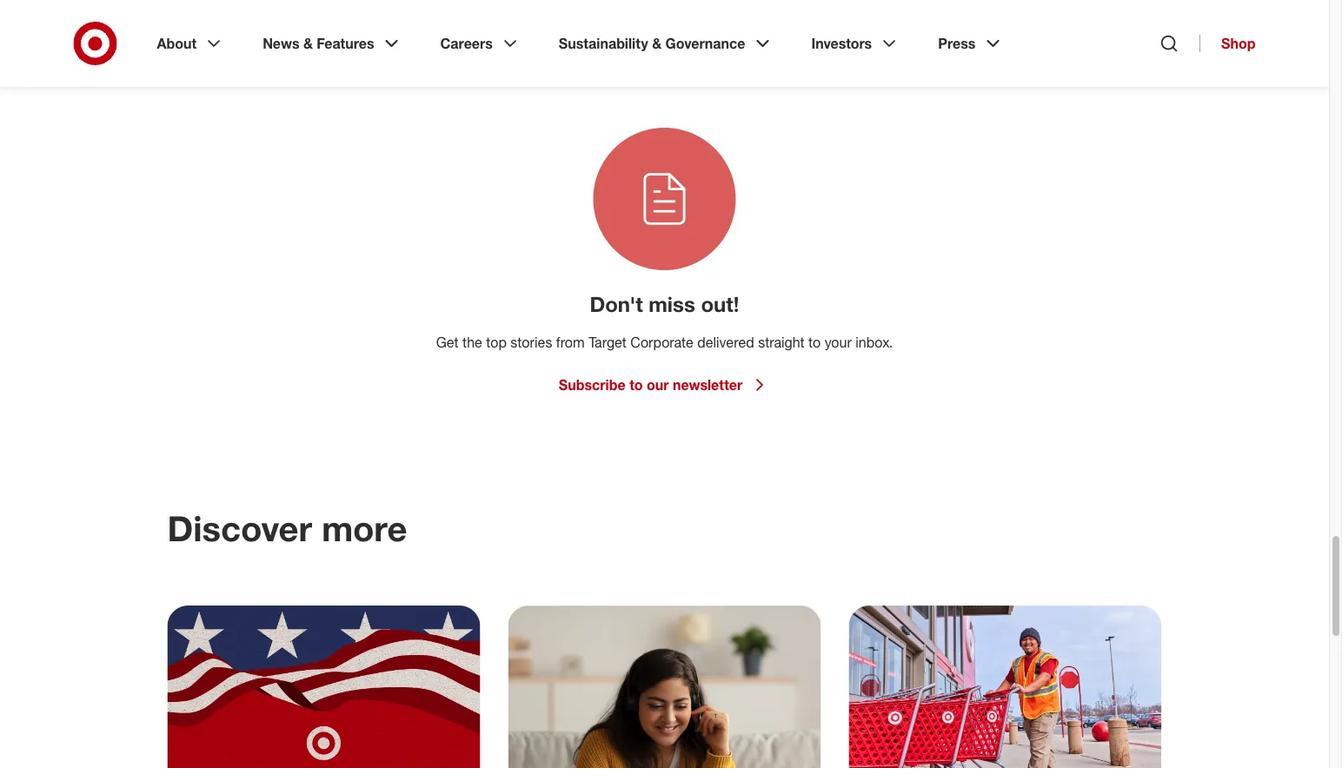 Task type: locate. For each thing, give the bounding box(es) containing it.
1 horizontal spatial to
[[809, 334, 821, 351]]

& for features
[[303, 35, 313, 52]]

more
[[322, 507, 407, 550]]

subscribe to our newsletter link
[[559, 375, 771, 396]]

shop
[[1222, 35, 1256, 52]]

a graphic of a red, white and blue flag with white stars and the target logo. image
[[167, 606, 480, 769]]

subscribe to our newsletter
[[559, 376, 743, 393]]

1 & from the left
[[303, 35, 313, 52]]

about link
[[145, 21, 237, 66]]

to left the our
[[630, 376, 643, 393]]

2 & from the left
[[652, 35, 662, 52]]

press link
[[926, 21, 1016, 66]]

straight
[[758, 334, 805, 351]]

0 horizontal spatial &
[[303, 35, 313, 52]]

the
[[463, 334, 482, 351]]

to
[[809, 334, 821, 351], [630, 376, 643, 393]]

sustainability
[[559, 35, 648, 52]]

about
[[157, 35, 197, 52]]

get
[[436, 334, 459, 351]]

news & features
[[263, 35, 374, 52]]

&
[[303, 35, 313, 52], [652, 35, 662, 52]]

miss
[[649, 292, 695, 317]]

don't miss out!
[[590, 292, 739, 317]]

& right news
[[303, 35, 313, 52]]

investors link
[[799, 21, 912, 66]]

governance
[[666, 35, 746, 52]]

news
[[263, 35, 300, 52]]

0 horizontal spatial to
[[630, 376, 643, 393]]

to left your
[[809, 334, 821, 351]]

& left governance
[[652, 35, 662, 52]]

press
[[938, 35, 976, 52]]

1 horizontal spatial &
[[652, 35, 662, 52]]

1 vertical spatial to
[[630, 376, 643, 393]]



Task type: vqa. For each thing, say whether or not it's contained in the screenshot.
"A graphic of a red, white and blue flag with white stars and the Target logo."
yes



Task type: describe. For each thing, give the bounding box(es) containing it.
news & features link
[[251, 21, 414, 66]]

from
[[556, 334, 585, 351]]

discover
[[167, 507, 312, 550]]

a person in a yellow sweater sits while working at a laptop. image
[[508, 606, 821, 769]]

discover more
[[167, 507, 407, 550]]

target
[[589, 334, 627, 351]]

a target team member in an orange and yellow safety vest smiles while pushing red target carts into a store. image
[[849, 606, 1162, 769]]

careers
[[440, 35, 493, 52]]

inbox.
[[856, 334, 893, 351]]

get the top stories from target corporate delivered straight to your inbox.
[[436, 334, 893, 351]]

sustainability & governance
[[559, 35, 746, 52]]

shop link
[[1200, 35, 1256, 52]]

0 vertical spatial to
[[809, 334, 821, 351]]

don't
[[590, 292, 643, 317]]

our
[[647, 376, 669, 393]]

newsletter
[[673, 376, 743, 393]]

corporate
[[631, 334, 694, 351]]

careers link
[[428, 21, 533, 66]]

subscribe
[[559, 376, 626, 393]]

& for governance
[[652, 35, 662, 52]]

delivered
[[697, 334, 755, 351]]

stories
[[511, 334, 552, 351]]

your
[[825, 334, 852, 351]]

features
[[317, 35, 374, 52]]

sustainability & governance link
[[547, 21, 786, 66]]

out!
[[701, 292, 739, 317]]

investors
[[812, 35, 872, 52]]

top
[[486, 334, 507, 351]]



